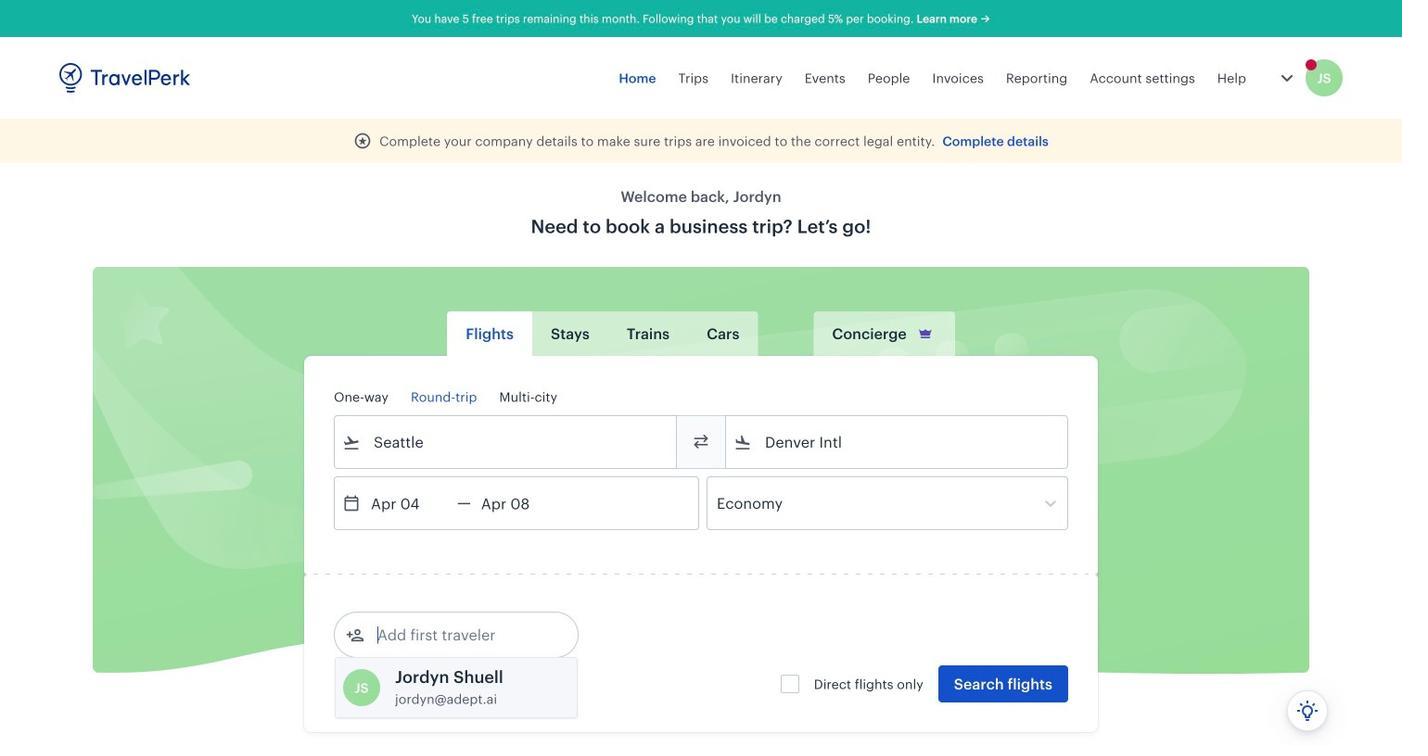 Task type: vqa. For each thing, say whether or not it's contained in the screenshot.
Move backward to switch to the previous month. image
no



Task type: locate. For each thing, give the bounding box(es) containing it.
Depart text field
[[361, 478, 457, 530]]



Task type: describe. For each thing, give the bounding box(es) containing it.
Return text field
[[471, 478, 568, 530]]

From search field
[[361, 428, 652, 457]]

To search field
[[753, 428, 1044, 457]]

Add first traveler search field
[[365, 621, 558, 650]]



